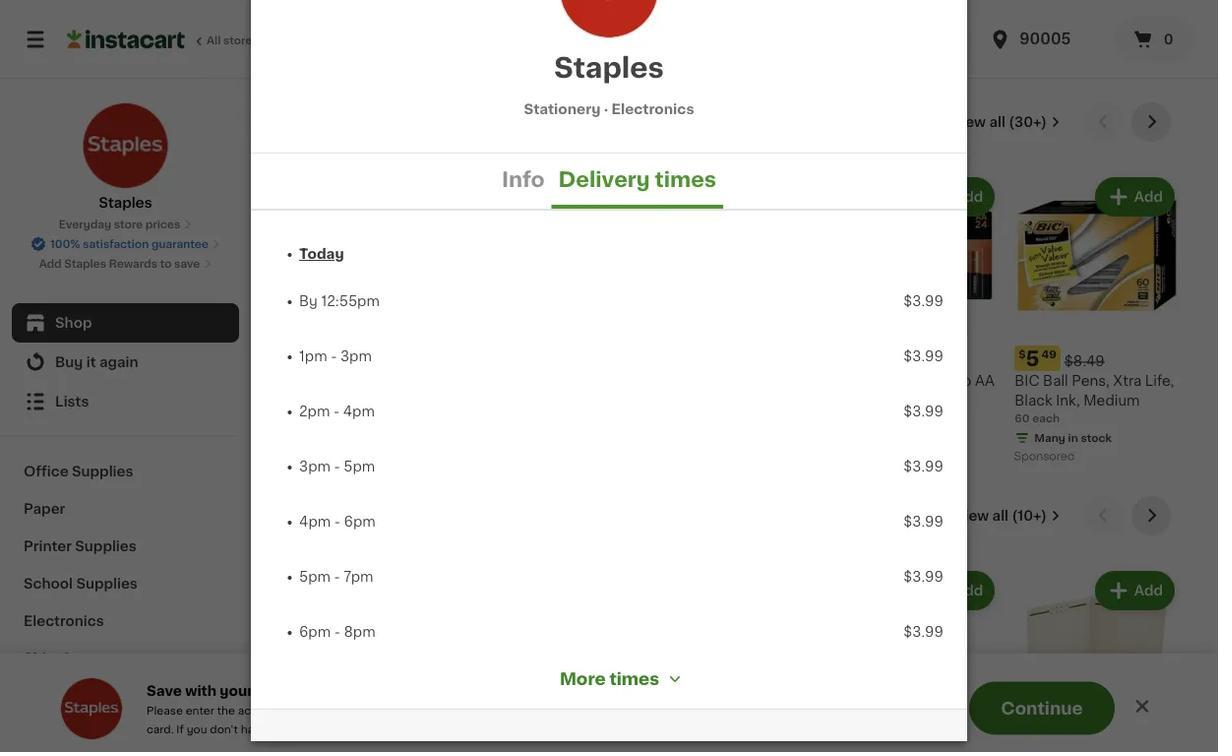 Task type: vqa. For each thing, say whether or not it's contained in the screenshot.
Lower Fees On $10+
no



Task type: describe. For each thing, give the bounding box(es) containing it.
batteries
[[892, 394, 955, 407]]

add staples rewards to save link
[[39, 256, 212, 272]]

5
[[1026, 348, 1040, 368]]

free
[[470, 702, 506, 719]]

tab list containing info
[[251, 154, 968, 209]]

on inside treatment tracker modal dialog
[[585, 702, 608, 719]]

for
[[394, 723, 409, 734]]

- for 8pm
[[334, 625, 340, 639]]

high/standard
[[295, 394, 396, 407]]

today
[[299, 247, 344, 261]]

2 vertical spatial rewards
[[509, 705, 556, 716]]

treatment tracker modal dialog
[[256, 681, 1219, 752]]

continue button
[[970, 682, 1115, 735]]


[[667, 671, 683, 687]]

save
[[147, 684, 182, 697]]

60
[[1015, 413, 1030, 424]]

1pm - 3pm
[[299, 349, 372, 363]]

Card Number text field
[[600, 682, 954, 736]]

2 you from the left
[[308, 723, 329, 734]]

item carousel region containing 51
[[295, 102, 1179, 480]]

school supplies link
[[12, 565, 239, 602]]

1 horizontal spatial many
[[1035, 432, 1066, 443]]

view all (30+) button
[[944, 102, 1069, 142]]

delivery
[[559, 169, 650, 189]]

$3.99 for 3pm
[[904, 349, 944, 363]]

instacart logo image
[[67, 28, 185, 51]]

6pm - 8pm
[[299, 625, 376, 639]]

$8.49
[[1065, 354, 1105, 368]]

$25.99 element
[[835, 345, 999, 371]]

0
[[1164, 32, 1174, 46]]

1 vertical spatial 3pm
[[299, 460, 331, 473]]

card!
[[381, 684, 419, 697]]

furniture
[[24, 689, 88, 703]]

4pm - 6pm
[[299, 515, 376, 529]]

all stores
[[207, 35, 259, 46]]

times for more
[[610, 671, 660, 687]]

main content containing 51
[[0, 79, 1219, 752]]

electronics inside "electronics" "link"
[[24, 614, 104, 628]]

delivery times tab
[[552, 154, 724, 209]]

view for view all (10+)
[[955, 509, 989, 523]]

shipping link
[[12, 640, 239, 677]]

0 vertical spatial to
[[160, 258, 172, 269]]

0 horizontal spatial stock
[[361, 452, 393, 463]]

0 horizontal spatial your
[[220, 684, 253, 697]]

all stores link
[[67, 12, 260, 67]]

$5.49 original price: $8.49 element
[[1015, 345, 1179, 371]]

lists link
[[12, 382, 239, 421]]

it
[[86, 355, 96, 369]]

stationery
[[524, 102, 601, 116]]

1 horizontal spatial in
[[1069, 432, 1079, 443]]

0 horizontal spatial 6pm
[[299, 625, 331, 639]]

shop
[[55, 316, 92, 330]]

drink
[[78, 726, 116, 740]]

everyday store prices link
[[59, 217, 192, 232]]

office supplies link
[[12, 453, 239, 490]]

item carousel region containing trending now
[[295, 496, 1179, 752]]

website.
[[513, 723, 559, 734]]

view all (30+)
[[952, 115, 1047, 129]]

black/hp
[[334, 413, 398, 427]]

2pm - 4pm
[[299, 405, 375, 418]]

staples up stationery · electronics
[[554, 54, 664, 81]]

sponsored badge image
[[1015, 451, 1075, 462]]

$3.99 for 4pm
[[904, 405, 944, 418]]

0 vertical spatial 3pm
[[340, 349, 372, 363]]

$3.99 for 7pm
[[904, 570, 944, 584]]

everyday store prices
[[59, 219, 180, 230]]

0 horizontal spatial many in stock
[[315, 452, 393, 463]]

bic
[[1015, 374, 1040, 388]]

0 horizontal spatial many
[[315, 452, 346, 463]]

staples up the everyday store prices "link"
[[99, 196, 152, 210]]

save
[[174, 258, 200, 269]]

signup
[[354, 723, 391, 734]]

0 vertical spatial staples logo image
[[82, 102, 169, 189]]

7pm
[[344, 570, 374, 584]]

associated
[[350, 705, 410, 716]]

1 $3.99 from the top
[[904, 294, 944, 308]]

black
[[1015, 394, 1053, 407]]

1 horizontal spatial many in stock
[[1035, 432, 1112, 443]]

stores
[[223, 35, 259, 46]]

everyday
[[59, 219, 111, 230]]

5pm - 7pm
[[299, 570, 374, 584]]

ink
[[336, 433, 357, 447]]

·
[[604, 102, 609, 116]]

supplies for office supplies
[[72, 465, 133, 478]]

hp 3yp30an#140 high/standard yield 67xl black/hp 67 tri- color ink cartridges
[[295, 374, 444, 447]]

12:55pm
[[321, 294, 380, 308]]

99
[[331, 349, 346, 360]]

- for 6pm
[[334, 515, 341, 529]]

0 button
[[1114, 16, 1195, 63]]

info
[[502, 169, 545, 189]]

1 you from the left
[[187, 723, 207, 734]]

buy it again link
[[12, 343, 239, 382]]

school supplies
[[24, 577, 138, 591]]

office
[[24, 465, 69, 478]]

duracell coppertop aa alkaline batteries button
[[835, 173, 999, 450]]

1 horizontal spatial rewards
[[315, 684, 378, 697]]

each
[[1033, 413, 1060, 424]]

get
[[433, 702, 466, 719]]

1 horizontal spatial electronics
[[612, 102, 695, 116]]

close image
[[1133, 696, 1153, 716]]

0 horizontal spatial with
[[185, 684, 217, 697]]

one
[[412, 723, 432, 734]]

0 vertical spatial 5pm
[[344, 460, 375, 473]]

1 horizontal spatial your
[[439, 705, 463, 716]]

view all (10+)
[[955, 509, 1047, 523]]

$ for 51
[[299, 349, 306, 360]]

buy it again
[[55, 355, 138, 369]]

cartridges
[[360, 433, 434, 447]]

food
[[24, 726, 60, 740]]

staples up retailer
[[466, 705, 507, 716]]

a
[[269, 723, 276, 734]]

0 horizontal spatial in
[[349, 452, 359, 463]]

&
[[63, 726, 75, 740]]

100% satisfaction guarantee
[[50, 239, 209, 250]]

satisfaction
[[83, 239, 149, 250]]

stationery · electronics
[[524, 102, 695, 116]]

supplies for school supplies
[[76, 577, 138, 591]]

51
[[306, 348, 329, 368]]

card,
[[279, 723, 306, 734]]



Task type: locate. For each thing, give the bounding box(es) containing it.
5pm down the ink
[[344, 460, 375, 473]]

more up 'delivery'
[[560, 671, 606, 687]]

90005 button
[[989, 12, 1107, 67]]

electronics right ·
[[612, 102, 695, 116]]

food & drink link
[[12, 715, 239, 752]]

you down information at left
[[308, 723, 329, 734]]

6pm left 8pm
[[299, 625, 331, 639]]

$3.99 for 8pm
[[904, 625, 944, 639]]

0 horizontal spatial 4pm
[[299, 515, 331, 529]]

1 horizontal spatial 4pm
[[343, 405, 375, 418]]

1 horizontal spatial with
[[413, 705, 436, 716]]

office supplies
[[24, 465, 133, 478]]

0 vertical spatial 4pm
[[343, 405, 375, 418]]

to
[[160, 258, 172, 269], [842, 702, 859, 719]]

$ inside $ 5 49 $8.49 bic ball pens, xtra life, black ink, medium 60 each
[[1019, 349, 1026, 360]]

4pm up 5pm - 7pm
[[299, 515, 331, 529]]

all left (30+)
[[990, 115, 1006, 129]]

more button
[[941, 695, 1017, 726]]

with up "enter"
[[185, 684, 217, 697]]

$ left 49
[[1019, 349, 1026, 360]]

by
[[299, 294, 318, 308]]

supplies down "paper" link
[[75, 539, 137, 553]]

1 horizontal spatial on
[[585, 702, 608, 719]]

medium
[[1084, 394, 1140, 407]]

0 vertical spatial electronics
[[612, 102, 695, 116]]

1 horizontal spatial 3pm
[[340, 349, 372, 363]]

add inside product group
[[1135, 190, 1163, 204]]

$3.99 for 5pm
[[904, 460, 944, 473]]

many in stock down the ink
[[315, 452, 393, 463]]

electronics link
[[12, 602, 239, 640]]

view left (10+)
[[955, 509, 989, 523]]

1 vertical spatial your
[[439, 705, 463, 716]]

1 vertical spatial stock
[[361, 452, 393, 463]]

1 horizontal spatial the
[[452, 723, 470, 734]]

ball
[[1043, 374, 1069, 388]]

main content
[[0, 79, 1219, 752]]

more inside button
[[964, 705, 994, 716]]

2 horizontal spatial rewards
[[509, 705, 556, 716]]

information
[[285, 705, 348, 716]]

all for (10+)
[[993, 509, 1009, 523]]

furniture link
[[12, 677, 239, 715]]

0 horizontal spatial rewards
[[109, 258, 157, 269]]

add button
[[557, 179, 633, 215], [917, 179, 993, 215], [1097, 179, 1173, 215], [917, 573, 993, 608], [1097, 573, 1173, 608]]

$3.99 for 6pm
[[904, 515, 944, 529]]

stock down medium
[[1081, 432, 1112, 443]]

view for view all (30+)
[[952, 115, 986, 129]]

1 vertical spatial 4pm
[[299, 515, 331, 529]]

2 $3.99 from the top
[[904, 349, 944, 363]]

- for 3pm
[[331, 349, 337, 363]]

duracell
[[835, 374, 892, 388]]

you
[[187, 723, 207, 734], [308, 723, 329, 734]]

$ up "hp"
[[299, 349, 306, 360]]

electronics up shipping
[[24, 614, 104, 628]]

1 vertical spatial rewards
[[315, 684, 378, 697]]

orders
[[670, 702, 728, 719]]

store
[[114, 219, 143, 230]]

2 item carousel region from the top
[[295, 496, 1179, 752]]

1 vertical spatial more
[[964, 705, 994, 716]]

$ for 5
[[1019, 349, 1026, 360]]

paper
[[24, 502, 65, 516]]

0 horizontal spatial electronics
[[24, 614, 104, 628]]

tri-
[[421, 413, 444, 427]]

1 vertical spatial to
[[842, 702, 859, 719]]

guarantee
[[152, 239, 209, 250]]

2pm
[[299, 405, 330, 418]]

•
[[732, 703, 738, 718]]

trending now
[[295, 505, 446, 526]]

all for (30+)
[[990, 115, 1006, 129]]

5 $3.99 from the top
[[904, 515, 944, 529]]

3pm up 3yp30an#140 at left
[[340, 349, 372, 363]]

all
[[990, 115, 1006, 129], [993, 509, 1009, 523]]

0 vertical spatial supplies
[[72, 465, 133, 478]]

hp
[[295, 374, 316, 388]]

many up sponsored badge image
[[1035, 432, 1066, 443]]

- right 2pm
[[334, 405, 340, 418]]

you right if
[[187, 723, 207, 734]]

1 vertical spatial view
[[955, 509, 989, 523]]

next
[[612, 702, 651, 719]]

0 horizontal spatial the
[[217, 705, 235, 716]]

ink,
[[1056, 394, 1080, 407]]

supplies for printer supplies
[[75, 539, 137, 553]]

- right 51
[[331, 349, 337, 363]]

- down the ink
[[334, 460, 340, 473]]

your
[[220, 684, 253, 697], [439, 705, 463, 716]]

4pm
[[343, 405, 375, 418], [299, 515, 331, 529]]

view left (30+)
[[952, 115, 986, 129]]

0 horizontal spatial on
[[435, 723, 449, 734]]

1 vertical spatial item carousel region
[[295, 496, 1179, 752]]

delivery times
[[559, 169, 717, 189]]

(10+)
[[1012, 509, 1047, 523]]

staples down 100%
[[64, 258, 106, 269]]

enter
[[186, 705, 214, 716]]

more
[[560, 671, 606, 687], [964, 705, 994, 716]]

your left free
[[439, 705, 463, 716]]

1 vertical spatial 6pm
[[299, 625, 331, 639]]

6pm up '7pm'
[[344, 515, 376, 529]]

times up 'next'
[[610, 671, 660, 687]]

1 horizontal spatial 6pm
[[344, 515, 376, 529]]

add inside treatment tracker modal dialog
[[742, 702, 776, 719]]

supplies up "electronics" "link"
[[76, 577, 138, 591]]

retailer
[[472, 723, 510, 734]]

product group containing 51
[[295, 173, 459, 469]]

$ 5 49 $8.49 bic ball pens, xtra life, black ink, medium 60 each
[[1015, 348, 1175, 424]]

- left '7pm'
[[334, 570, 340, 584]]

0 vertical spatial item carousel region
[[295, 102, 1179, 480]]

$ inside $ 51 99
[[299, 349, 306, 360]]

$149.99 original price: $199.99 element
[[475, 739, 639, 752]]

8pm
[[344, 625, 376, 639]]

1 horizontal spatial more
[[964, 705, 994, 716]]

more inside more times 
[[560, 671, 606, 687]]

coppertop
[[896, 374, 972, 388]]

1 horizontal spatial 5pm
[[344, 460, 375, 473]]

card.
[[147, 723, 174, 734]]

the down get
[[452, 723, 470, 734]]

in down the ink
[[349, 452, 359, 463]]

pens,
[[1072, 374, 1110, 388]]

more for more times 
[[560, 671, 606, 687]]

more left continue
[[964, 705, 994, 716]]

0 horizontal spatial $
[[299, 349, 306, 360]]

0 horizontal spatial you
[[187, 723, 207, 734]]

rewards down 100% satisfaction guarantee
[[109, 258, 157, 269]]

your up account
[[220, 684, 253, 697]]

view
[[952, 115, 986, 129], [955, 509, 989, 523]]

3
[[655, 702, 666, 719]]

3 $3.99 from the top
[[904, 405, 944, 418]]

rewards up information at left
[[315, 684, 378, 697]]

all left (10+)
[[993, 509, 1009, 523]]

life,
[[1146, 374, 1175, 388]]

stock down cartridges on the left bottom of page
[[361, 452, 393, 463]]

qualify.
[[863, 702, 925, 719]]

1 vertical spatial 5pm
[[299, 570, 331, 584]]

2 vertical spatial supplies
[[76, 577, 138, 591]]

alkaline
[[835, 394, 889, 407]]

7 $3.99 from the top
[[904, 625, 944, 639]]

0 vertical spatial many
[[1035, 432, 1066, 443]]

food & drink
[[24, 726, 116, 740]]

to left save
[[160, 258, 172, 269]]

None search field
[[282, 12, 744, 67]]

again
[[99, 355, 138, 369]]

0 horizontal spatial 5pm
[[299, 570, 331, 584]]

3pm - 5pm
[[299, 460, 375, 473]]

continue
[[1001, 700, 1083, 717]]

times inside tab
[[655, 169, 717, 189]]

0 horizontal spatial 3pm
[[299, 460, 331, 473]]

1pm
[[299, 349, 327, 363]]

0 vertical spatial all
[[990, 115, 1006, 129]]

yield
[[399, 394, 433, 407]]

1 vertical spatial all
[[993, 509, 1009, 523]]

1 horizontal spatial to
[[842, 702, 859, 719]]

0 vertical spatial with
[[185, 684, 217, 697]]

6 $3.99 from the top
[[904, 570, 944, 584]]

school
[[24, 577, 73, 591]]

shop link
[[12, 303, 239, 343]]

to right $10.00
[[842, 702, 859, 719]]

all
[[207, 35, 221, 46]]

0 vertical spatial your
[[220, 684, 253, 697]]

3pm
[[340, 349, 372, 363], [299, 460, 331, 473]]

1 vertical spatial in
[[349, 452, 359, 463]]

- left 8pm
[[334, 625, 340, 639]]

0 vertical spatial rewards
[[109, 258, 157, 269]]

can
[[332, 723, 352, 734]]

get free delivery on next 3 orders • add $10.00 to qualify.
[[433, 702, 925, 719]]

0 vertical spatial in
[[1069, 432, 1079, 443]]

product group containing 5
[[1015, 173, 1179, 467]]

1 horizontal spatial you
[[308, 723, 329, 734]]

printer supplies
[[24, 539, 137, 553]]

0 vertical spatial more
[[560, 671, 606, 687]]

product group
[[295, 173, 459, 469], [475, 173, 639, 450], [655, 173, 819, 454], [835, 173, 999, 467], [1015, 173, 1179, 467], [835, 567, 999, 752], [1015, 567, 1179, 752]]

1 vertical spatial electronics
[[24, 614, 104, 628]]

on down get
[[435, 723, 449, 734]]

- for 7pm
[[334, 570, 340, 584]]

times inside more times 
[[610, 671, 660, 687]]

0 vertical spatial 6pm
[[344, 515, 376, 529]]

1 vertical spatial on
[[435, 723, 449, 734]]

90005
[[1020, 32, 1071, 46]]

printer supplies link
[[12, 528, 239, 565]]

times for delivery
[[655, 169, 717, 189]]

item carousel region
[[295, 102, 1179, 480], [295, 496, 1179, 752]]

0 vertical spatial many in stock
[[1035, 432, 1112, 443]]

4 $3.99 from the top
[[904, 460, 944, 473]]

staples
[[554, 54, 664, 81], [99, 196, 152, 210], [64, 258, 106, 269], [257, 684, 311, 697], [466, 705, 507, 716]]

1 vertical spatial many in stock
[[315, 452, 393, 463]]

1 vertical spatial the
[[452, 723, 470, 734]]

0 vertical spatial view
[[952, 115, 986, 129]]

0 vertical spatial the
[[217, 705, 235, 716]]

info tab
[[495, 154, 552, 209]]

to inside treatment tracker modal dialog
[[842, 702, 859, 719]]

with up the one
[[413, 705, 436, 716]]

on left 'next'
[[585, 702, 608, 719]]

1 vertical spatial staples logo image
[[60, 677, 123, 740]]

have
[[241, 723, 267, 734]]

save with your staples rewards card! please enter the account information associated with your staples rewards card. if you don't have a card, you can signup for one on the retailer website.
[[147, 684, 559, 734]]

4pm up the ink
[[343, 405, 375, 418]]

- for 5pm
[[334, 460, 340, 473]]

2 $ from the left
[[1019, 349, 1026, 360]]

1 vertical spatial with
[[413, 705, 436, 716]]

more for more
[[964, 705, 994, 716]]

3yp30an#140
[[319, 374, 420, 388]]

staples link
[[82, 102, 169, 213]]

1 vertical spatial times
[[610, 671, 660, 687]]

the up don't
[[217, 705, 235, 716]]

0 vertical spatial stock
[[1081, 432, 1112, 443]]

1 vertical spatial supplies
[[75, 539, 137, 553]]

1 item carousel region from the top
[[295, 102, 1179, 480]]

lists
[[55, 395, 89, 408]]

5pm left '7pm'
[[299, 570, 331, 584]]

on inside save with your staples rewards card! please enter the account information associated with your staples rewards card. if you don't have a card, you can signup for one on the retailer website.
[[435, 723, 449, 734]]

0 vertical spatial times
[[655, 169, 717, 189]]

tab list
[[251, 154, 968, 209]]

rewards up "website." on the left bottom
[[509, 705, 556, 716]]

1 horizontal spatial stock
[[1081, 432, 1112, 443]]

$3.99
[[904, 294, 944, 308], [904, 349, 944, 363], [904, 405, 944, 418], [904, 460, 944, 473], [904, 515, 944, 529], [904, 570, 944, 584], [904, 625, 944, 639]]

1 $ from the left
[[299, 349, 306, 360]]

$9.99 original price: $19.99 element
[[295, 739, 459, 752]]

times right delivery
[[655, 169, 717, 189]]

0 horizontal spatial to
[[160, 258, 172, 269]]

0 horizontal spatial more
[[560, 671, 606, 687]]

many in stock down each at the bottom of the page
[[1035, 432, 1112, 443]]

supplies up "paper" link
[[72, 465, 133, 478]]

staples logo image
[[82, 102, 169, 189], [60, 677, 123, 740]]

- for 4pm
[[334, 405, 340, 418]]

3pm down color
[[299, 460, 331, 473]]

many down the ink
[[315, 452, 346, 463]]

0 vertical spatial on
[[585, 702, 608, 719]]

don't
[[210, 723, 238, 734]]

in up sponsored badge image
[[1069, 432, 1079, 443]]

view all (10+) button
[[947, 496, 1069, 535]]

1 vertical spatial many
[[315, 452, 346, 463]]

- down 3pm - 5pm
[[334, 515, 341, 529]]

1 horizontal spatial $
[[1019, 349, 1026, 360]]

xtra
[[1114, 374, 1142, 388]]

staples up account
[[257, 684, 311, 697]]

add
[[595, 190, 624, 204], [955, 190, 984, 204], [1135, 190, 1163, 204], [39, 258, 62, 269], [955, 584, 984, 597], [1135, 584, 1163, 597], [742, 702, 776, 719]]



